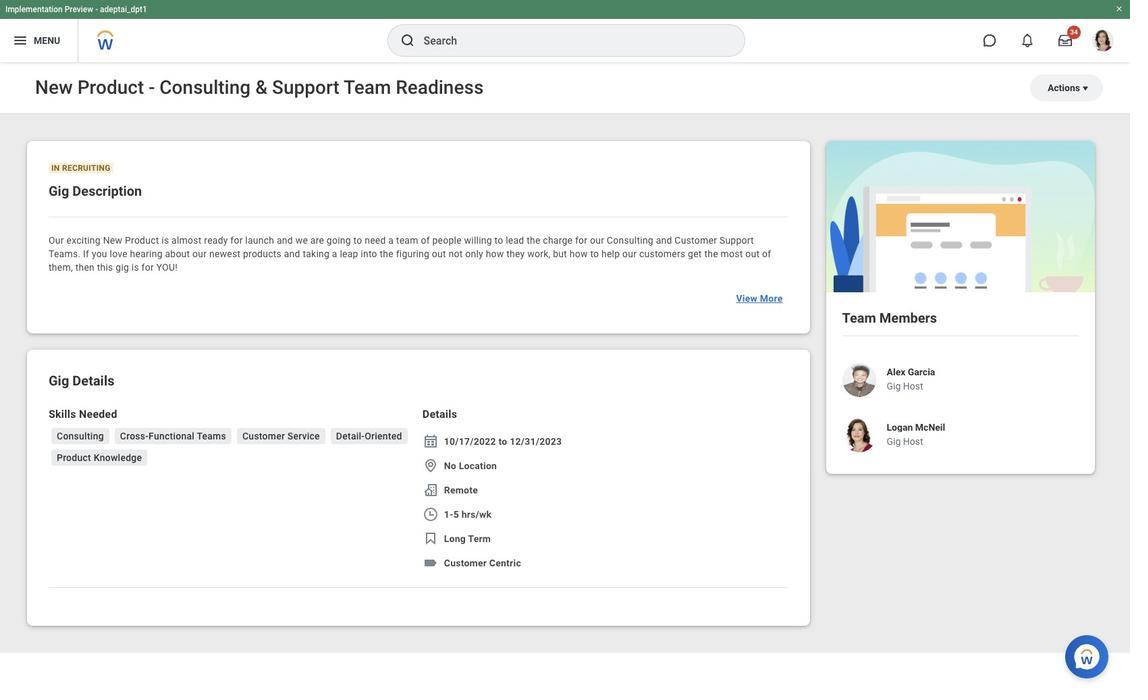 Task type: vqa. For each thing, say whether or not it's contained in the screenshot.
topmost 'a'
yes



Task type: describe. For each thing, give the bounding box(es) containing it.
-
[[95, 5, 98, 14]]

only
[[466, 249, 484, 259]]

1 horizontal spatial the
[[527, 235, 541, 246]]

1-
[[444, 509, 454, 520]]

newest
[[209, 249, 241, 259]]

products
[[243, 249, 282, 259]]

product knowledge button
[[51, 450, 147, 466]]

search image
[[400, 32, 416, 49]]

team
[[843, 310, 877, 326]]

long
[[444, 534, 466, 544]]

long term
[[444, 534, 491, 544]]

support
[[720, 235, 755, 246]]

team
[[396, 235, 419, 246]]

our
[[49, 235, 64, 246]]

get
[[688, 249, 702, 259]]

leap
[[340, 249, 358, 259]]

consulting inside "our exciting new product is almost ready for launch and we are going to need a team of people willing to lead the charge for our consulting and customer support teams. if you love hearing about our newest products and taking a leap into the figuring out not only how they work, but how to help our customers get the most out of them, then this gig is for you!"
[[607, 235, 654, 246]]

notifications large image
[[1021, 34, 1035, 47]]

ready
[[204, 235, 228, 246]]

to left help
[[591, 249, 599, 259]]

customer inside "our exciting new product is almost ready for launch and we are going to need a team of people willing to lead the charge for our consulting and customer support teams. if you love hearing about our newest products and taking a leap into the figuring out not only how they work, but how to help our customers get the most out of them, then this gig is for you!"
[[675, 235, 718, 246]]

to left lead
[[495, 235, 504, 246]]

start date to end date image
[[423, 434, 439, 450]]

10/17/2022 to 12/31/2023
[[444, 436, 562, 447]]

alex
[[887, 367, 906, 378]]

help
[[602, 249, 620, 259]]

0 vertical spatial is
[[162, 235, 169, 246]]

skills
[[49, 408, 76, 421]]

alex garcia gig host
[[887, 367, 936, 392]]

1 vertical spatial is
[[132, 262, 139, 273]]

love
[[110, 249, 128, 259]]

almost
[[172, 235, 202, 246]]

going
[[327, 235, 351, 246]]

work,
[[528, 249, 551, 259]]

start date to end date image
[[423, 434, 439, 450]]

team members
[[843, 310, 938, 326]]

you!
[[156, 262, 178, 273]]

gig details
[[49, 373, 115, 389]]

host for mcneil
[[904, 437, 924, 447]]

you
[[92, 249, 107, 259]]

implementation
[[5, 5, 63, 14]]

centric
[[490, 558, 521, 569]]

1 horizontal spatial of
[[763, 249, 772, 259]]

Search Workday  search field
[[424, 26, 717, 55]]

2 horizontal spatial our
[[623, 249, 637, 259]]

in
[[51, 163, 60, 173]]

consulting inside consulting button
[[57, 431, 104, 442]]

profile logan mcneil image
[[1093, 30, 1115, 54]]

needed
[[79, 408, 117, 421]]

logan mcneil link
[[887, 422, 946, 433]]

lead
[[506, 235, 525, 246]]

detail-oriented
[[336, 431, 402, 442]]

gig
[[116, 262, 129, 273]]

34 button
[[1051, 26, 1082, 55]]

customer service button
[[237, 428, 326, 445]]

0 horizontal spatial of
[[421, 235, 430, 246]]

menu button
[[0, 19, 78, 62]]

view more button
[[731, 285, 789, 312]]

0 horizontal spatial our
[[193, 249, 207, 259]]

2 how from the left
[[570, 249, 588, 259]]

description
[[72, 183, 142, 199]]

to up the leap
[[354, 235, 362, 246]]

1 horizontal spatial our
[[590, 235, 605, 246]]

mcneil
[[916, 422, 946, 433]]

teams
[[197, 431, 226, 442]]

hrs/wk
[[462, 509, 492, 520]]

we
[[296, 235, 308, 246]]

recruiting
[[62, 163, 111, 173]]

gig inside alex garcia gig host
[[887, 381, 901, 392]]

detail-oriented button
[[331, 428, 408, 445]]

oriented
[[365, 431, 402, 442]]

host for garcia
[[904, 381, 924, 392]]

view more
[[737, 293, 783, 304]]

5
[[454, 509, 459, 520]]

them,
[[49, 262, 73, 273]]

actions button
[[1031, 74, 1104, 101]]

alex garcia link
[[887, 367, 936, 378]]

then
[[75, 262, 95, 273]]

view
[[737, 293, 758, 304]]

12/31/2023
[[510, 436, 562, 447]]

not
[[449, 249, 463, 259]]

0 horizontal spatial the
[[380, 249, 394, 259]]

garcia
[[908, 367, 936, 378]]

term
[[468, 534, 491, 544]]

1 horizontal spatial details
[[423, 408, 457, 421]]

customers
[[640, 249, 686, 259]]

willing
[[464, 235, 492, 246]]

functional
[[149, 431, 195, 442]]

exciting
[[67, 235, 101, 246]]

user image
[[849, 370, 870, 391]]

customer for customer centric
[[444, 558, 487, 569]]



Task type: locate. For each thing, give the bounding box(es) containing it.
product knowledge
[[57, 453, 142, 463]]

consulting down skills needed
[[57, 431, 104, 442]]

consulting up help
[[607, 235, 654, 246]]

1 out from the left
[[432, 249, 446, 259]]

how right but
[[570, 249, 588, 259]]

justify image
[[12, 32, 28, 49]]

hearing
[[130, 249, 163, 259]]

0 vertical spatial product
[[125, 235, 159, 246]]

1 vertical spatial customer
[[243, 431, 285, 442]]

service
[[288, 431, 320, 442]]

1 vertical spatial consulting
[[57, 431, 104, 442]]

host inside the logan mcneil gig host
[[904, 437, 924, 447]]

inbox large image
[[1059, 34, 1073, 47]]

gig illustration image
[[827, 141, 1096, 293]]

location image
[[423, 458, 439, 474], [423, 458, 439, 474]]

for up newest
[[231, 235, 243, 246]]

is up about
[[162, 235, 169, 246]]

is right the gig at the left of the page
[[132, 262, 139, 273]]

teams.
[[49, 249, 81, 259]]

gig inside the logan mcneil gig host
[[887, 437, 901, 447]]

for
[[231, 235, 243, 246], [576, 235, 588, 246], [142, 262, 154, 273]]

gig down alex
[[887, 381, 901, 392]]

members
[[880, 310, 938, 326]]

in recruiting
[[51, 163, 111, 173]]

for down hearing
[[142, 262, 154, 273]]

actions
[[1048, 82, 1081, 93]]

customer inside customer service button
[[243, 431, 285, 442]]

but
[[553, 249, 567, 259]]

1 horizontal spatial a
[[389, 235, 394, 246]]

and
[[277, 235, 293, 246], [656, 235, 673, 246], [284, 249, 300, 259]]

need
[[365, 235, 386, 246]]

logan mcneil gig host
[[887, 422, 946, 447]]

0 vertical spatial details
[[72, 373, 115, 389]]

close environment banner image
[[1116, 5, 1124, 13]]

0 horizontal spatial how
[[486, 249, 504, 259]]

0 horizontal spatial for
[[142, 262, 154, 273]]

host down alex garcia link
[[904, 381, 924, 392]]

34
[[1071, 28, 1079, 36]]

of right team on the left top of the page
[[421, 235, 430, 246]]

are
[[311, 235, 324, 246]]

0 vertical spatial of
[[421, 235, 430, 246]]

host down logan mcneil link
[[904, 437, 924, 447]]

host inside alex garcia gig host
[[904, 381, 924, 392]]

2 out from the left
[[746, 249, 760, 259]]

product up hearing
[[125, 235, 159, 246]]

customer up get
[[675, 235, 718, 246]]

staffing image
[[423, 482, 439, 499]]

1 vertical spatial details
[[423, 408, 457, 421]]

and left we
[[277, 235, 293, 246]]

to right 10/17/2022
[[499, 436, 508, 447]]

out
[[432, 249, 446, 259], [746, 249, 760, 259]]

if
[[83, 249, 89, 259]]

2 horizontal spatial the
[[705, 249, 719, 259]]

1 horizontal spatial out
[[746, 249, 760, 259]]

more
[[761, 293, 783, 304]]

2 host from the top
[[904, 437, 924, 447]]

our up help
[[590, 235, 605, 246]]

category image
[[423, 555, 439, 572], [423, 555, 439, 572]]

product inside button
[[57, 453, 91, 463]]

implementation preview -   adeptai_dpt1
[[5, 5, 147, 14]]

1 vertical spatial product
[[57, 453, 91, 463]]

knowledge
[[94, 453, 142, 463]]

for right charge at the top of the page
[[576, 235, 588, 246]]

type image
[[423, 531, 439, 547]]

a down going
[[332, 249, 338, 259]]

remote
[[444, 485, 478, 496]]

customer
[[675, 235, 718, 246], [243, 431, 285, 442], [444, 558, 487, 569]]

charge
[[543, 235, 573, 246]]

new
[[103, 235, 122, 246]]

taking
[[303, 249, 330, 259]]

1 horizontal spatial customer
[[444, 558, 487, 569]]

figuring
[[396, 249, 430, 259]]

the down need
[[380, 249, 394, 259]]

1-5 hrs/wk
[[444, 509, 492, 520]]

1 horizontal spatial how
[[570, 249, 588, 259]]

preview
[[65, 5, 93, 14]]

they
[[507, 249, 525, 259]]

customer left service
[[243, 431, 285, 442]]

1 horizontal spatial consulting
[[607, 235, 654, 246]]

launch
[[245, 235, 274, 246]]

0 horizontal spatial a
[[332, 249, 338, 259]]

10/17/2022
[[444, 436, 496, 447]]

2 vertical spatial customer
[[444, 558, 487, 569]]

about
[[165, 249, 190, 259]]

of
[[421, 235, 430, 246], [763, 249, 772, 259]]

product inside "our exciting new product is almost ready for launch and we are going to need a team of people willing to lead the charge for our consulting and customer support teams. if you love hearing about our newest products and taking a leap into the figuring out not only how they work, but how to help our customers get the most out of them, then this gig is for you!"
[[125, 235, 159, 246]]

customer service
[[243, 431, 320, 442]]

1 vertical spatial host
[[904, 437, 924, 447]]

gig down logan
[[887, 437, 901, 447]]

is
[[162, 235, 169, 246], [132, 262, 139, 273]]

type image
[[423, 531, 439, 547]]

how
[[486, 249, 504, 259], [570, 249, 588, 259]]

0 horizontal spatial customer
[[243, 431, 285, 442]]

menu banner
[[0, 0, 1131, 62]]

cross-functional teams button
[[115, 428, 232, 445]]

customer down long term
[[444, 558, 487, 569]]

of right most
[[763, 249, 772, 259]]

gig up skills
[[49, 373, 69, 389]]

consulting button
[[51, 428, 109, 445]]

into
[[361, 249, 378, 259]]

customer centric
[[444, 558, 521, 569]]

details up needed
[[72, 373, 115, 389]]

0 vertical spatial a
[[389, 235, 394, 246]]

cross-functional teams
[[120, 431, 226, 442]]

logan
[[887, 422, 914, 433]]

the up work,
[[527, 235, 541, 246]]

host
[[904, 381, 924, 392], [904, 437, 924, 447]]

1 how from the left
[[486, 249, 504, 259]]

1 vertical spatial of
[[763, 249, 772, 259]]

details up start date to end date icon
[[423, 408, 457, 421]]

a
[[389, 235, 394, 246], [332, 249, 338, 259]]

most
[[721, 249, 743, 259]]

this
[[97, 262, 113, 273]]

and down we
[[284, 249, 300, 259]]

consulting
[[607, 235, 654, 246], [57, 431, 104, 442]]

how right only
[[486, 249, 504, 259]]

gig description
[[49, 183, 142, 199]]

no location
[[444, 461, 497, 472]]

2 horizontal spatial customer
[[675, 235, 718, 246]]

out down people
[[432, 249, 446, 259]]

location
[[459, 461, 497, 472]]

1 horizontal spatial product
[[125, 235, 159, 246]]

product down consulting button
[[57, 453, 91, 463]]

0 vertical spatial host
[[904, 381, 924, 392]]

1 vertical spatial a
[[332, 249, 338, 259]]

and up customers
[[656, 235, 673, 246]]

0 horizontal spatial is
[[132, 262, 139, 273]]

0 horizontal spatial details
[[72, 373, 115, 389]]

customer for customer service
[[243, 431, 285, 442]]

our down almost
[[193, 249, 207, 259]]

1 horizontal spatial for
[[231, 235, 243, 246]]

staffing image
[[423, 482, 439, 499]]

our right help
[[623, 249, 637, 259]]

out right most
[[746, 249, 760, 259]]

adeptai_dpt1
[[100, 5, 147, 14]]

0 horizontal spatial consulting
[[57, 431, 104, 442]]

our exciting new product is almost ready for launch and we are going to need a team of people willing to lead the charge for our consulting and customer support teams. if you love hearing about our newest products and taking a leap into the figuring out not only how they work, but how to help our customers get the most out of them, then this gig is for you!
[[49, 235, 774, 273]]

no
[[444, 461, 457, 472]]

people
[[433, 235, 462, 246]]

cross-
[[120, 431, 149, 442]]

menu
[[34, 35, 60, 46]]

detail-
[[336, 431, 365, 442]]

0 vertical spatial customer
[[675, 235, 718, 246]]

2 horizontal spatial for
[[576, 235, 588, 246]]

0 horizontal spatial product
[[57, 453, 91, 463]]

0 horizontal spatial out
[[432, 249, 446, 259]]

gig down in
[[49, 183, 69, 199]]

0 vertical spatial consulting
[[607, 235, 654, 246]]

a right need
[[389, 235, 394, 246]]

the right get
[[705, 249, 719, 259]]

to
[[354, 235, 362, 246], [495, 235, 504, 246], [591, 249, 599, 259], [499, 436, 508, 447]]

skills needed
[[49, 408, 117, 421]]

expected availability image
[[423, 507, 439, 523], [423, 507, 439, 523]]

1 host from the top
[[904, 381, 924, 392]]

caret down image
[[1081, 83, 1092, 94]]

1 horizontal spatial is
[[162, 235, 169, 246]]



